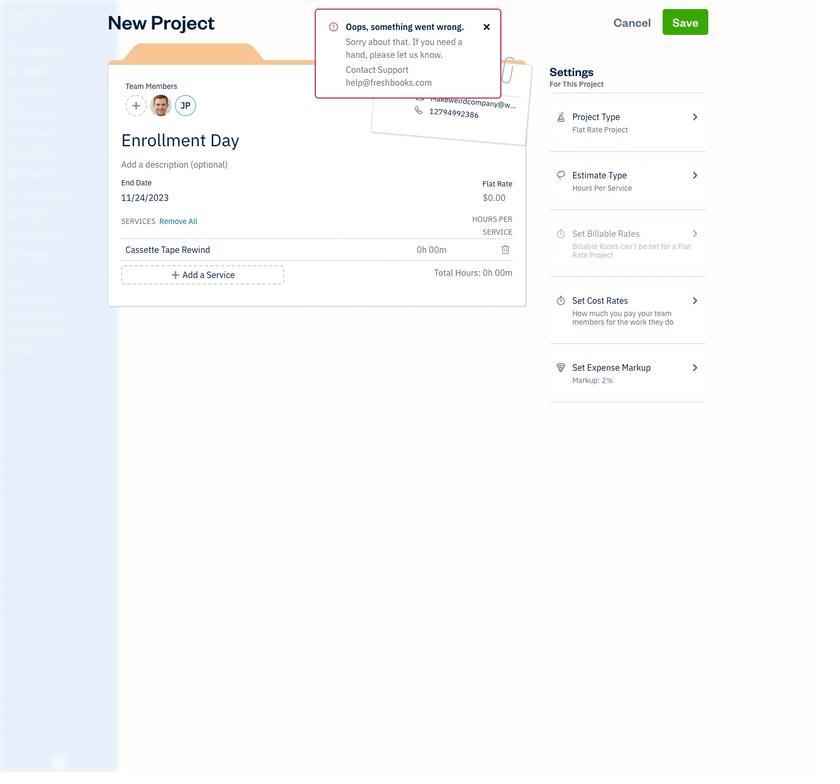 Task type: vqa. For each thing, say whether or not it's contained in the screenshot.
project icon
yes



Task type: locate. For each thing, give the bounding box(es) containing it.
estimate type
[[572, 170, 627, 181]]

invoice image
[[7, 108, 20, 119]]

us
[[409, 49, 418, 60]]

timetracking image
[[556, 294, 566, 307]]

service inside add a service button
[[207, 270, 235, 280]]

hours
[[572, 183, 593, 193], [472, 215, 497, 224]]

type up the "flat rate project"
[[602, 112, 620, 122]]

chevronright image
[[690, 110, 700, 123], [690, 169, 700, 182], [690, 294, 700, 307]]

1 vertical spatial a
[[200, 270, 205, 280]]

add a service
[[183, 270, 235, 280]]

1 chevronright image from the top
[[690, 110, 700, 123]]

a right add
[[200, 270, 205, 280]]

1 vertical spatial rate
[[497, 179, 513, 189]]

2 set from the top
[[572, 363, 585, 373]]

for
[[550, 79, 561, 89]]

for
[[606, 317, 616, 327]]

chevronright image for set cost rates
[[690, 294, 700, 307]]

rewind
[[182, 245, 210, 255]]

service
[[607, 183, 632, 193], [207, 270, 235, 280]]

services
[[121, 217, 156, 226]]

end
[[121, 178, 134, 188]]

expenses image
[[556, 361, 566, 374]]

pay
[[624, 309, 636, 319]]

1 vertical spatial type
[[608, 170, 627, 181]]

add team member image
[[131, 99, 141, 112]]

flat for flat rate project
[[572, 125, 585, 135]]

main element
[[0, 0, 145, 773]]

your
[[638, 309, 653, 319]]

00m
[[495, 268, 513, 278]]

1 horizontal spatial a
[[458, 36, 463, 47]]

inc
[[41, 10, 56, 20]]

much
[[589, 309, 608, 319]]

you inside how much you pay your team members for the work they do
[[610, 309, 622, 319]]

2%
[[602, 376, 613, 386]]

do
[[665, 317, 674, 327]]

service for hours per service
[[607, 183, 632, 193]]

0 vertical spatial flat
[[572, 125, 585, 135]]

tape
[[161, 245, 180, 255]]

client image
[[7, 67, 20, 78]]

a
[[458, 36, 463, 47], [200, 270, 205, 280]]

contact
[[346, 64, 376, 75]]

rate down project type at the top of page
[[587, 125, 603, 135]]

set
[[572, 295, 585, 306], [572, 363, 585, 373]]

0 vertical spatial a
[[458, 36, 463, 47]]

0 vertical spatial hours
[[572, 183, 593, 193]]

1 set from the top
[[572, 295, 585, 306]]

bank connections image
[[8, 329, 115, 338]]

you
[[421, 36, 435, 47], [610, 309, 622, 319]]

0 vertical spatial type
[[602, 112, 620, 122]]

new
[[108, 9, 147, 34]]

about
[[368, 36, 391, 47]]

projects image
[[556, 110, 566, 123]]

estimate
[[572, 170, 606, 181]]

the
[[617, 317, 628, 327]]

flat down project type at the top of page
[[572, 125, 585, 135]]

if
[[412, 36, 419, 47]]

apps image
[[8, 278, 115, 286]]

1 horizontal spatial hours
[[572, 183, 593, 193]]

1 vertical spatial service
[[207, 270, 235, 280]]

rate for flat rate
[[497, 179, 513, 189]]

0 vertical spatial service
[[607, 183, 632, 193]]

project
[[151, 9, 215, 34], [579, 79, 604, 89], [572, 112, 600, 122], [604, 125, 628, 135]]

3 chevronright image from the top
[[690, 294, 700, 307]]

remove all button
[[157, 213, 197, 228]]

rate
[[587, 125, 603, 135], [497, 179, 513, 189]]

rates
[[606, 295, 628, 306]]

markup: 2%
[[572, 376, 613, 386]]

set expense markup
[[572, 363, 651, 373]]

0 vertical spatial you
[[421, 36, 435, 47]]

rate up amount (usd) text box
[[497, 179, 513, 189]]

set up markup:
[[572, 363, 585, 373]]

add a service button
[[121, 265, 284, 285]]

add
[[183, 270, 198, 280]]

0 horizontal spatial a
[[200, 270, 205, 280]]

1 vertical spatial chevronright image
[[690, 169, 700, 182]]

rate for flat rate project
[[587, 125, 603, 135]]

0 vertical spatial set
[[572, 295, 585, 306]]

service right per
[[607, 183, 632, 193]]

flat
[[572, 125, 585, 135], [483, 179, 495, 189]]

0 vertical spatial rate
[[587, 125, 603, 135]]

hours up 'service'
[[472, 215, 497, 224]]

type up hours per service at the top of the page
[[608, 170, 627, 181]]

0 horizontal spatial service
[[207, 270, 235, 280]]

set up how
[[572, 295, 585, 306]]

1 horizontal spatial you
[[610, 309, 622, 319]]

flat for flat rate
[[483, 179, 495, 189]]

hours inside hours per service
[[472, 215, 497, 224]]

a right the "need"
[[458, 36, 463, 47]]

1 vertical spatial you
[[610, 309, 622, 319]]

service
[[483, 227, 513, 237]]

hours per service
[[572, 183, 632, 193]]

hours for estimate type
[[572, 183, 593, 193]]

2 chevronright image from the top
[[690, 169, 700, 182]]

1 horizontal spatial rate
[[587, 125, 603, 135]]

0 horizontal spatial you
[[421, 36, 435, 47]]

Project Description text field
[[121, 158, 416, 171]]

type
[[602, 112, 620, 122], [608, 170, 627, 181]]

status
[[0, 9, 816, 99]]

Amount (USD) text field
[[483, 193, 506, 203]]

2 vertical spatial chevronright image
[[690, 294, 700, 307]]

turtle inc owner
[[9, 10, 56, 29]]

flat up amount (usd) text box
[[483, 179, 495, 189]]

a inside button
[[200, 270, 205, 280]]

set cost rates
[[572, 295, 628, 306]]

please
[[370, 49, 395, 60]]

they
[[649, 317, 663, 327]]

you down 'rates'
[[610, 309, 622, 319]]

End date in  format text field
[[121, 193, 317, 203]]

1 vertical spatial set
[[572, 363, 585, 373]]

timer image
[[7, 189, 20, 200]]

1 horizontal spatial service
[[607, 183, 632, 193]]

a inside oops, something went wrong. sorry about that. if you need a hand, please let us know. contact support help@freshbooks.com
[[458, 36, 463, 47]]

hours down "estimate"
[[572, 183, 593, 193]]

sorry
[[346, 36, 366, 47]]

estimates image
[[556, 169, 566, 182]]

remove project service image
[[501, 243, 511, 256]]

remove
[[159, 217, 187, 226]]

oops, something went wrong. sorry about that. if you need a hand, please let us know. contact support help@freshbooks.com
[[346, 21, 464, 88]]

help@freshbooks.com link
[[346, 77, 432, 88]]

you right if
[[421, 36, 435, 47]]

type for project type
[[602, 112, 620, 122]]

markup:
[[572, 376, 600, 386]]

service right add
[[207, 270, 235, 280]]

help@freshbooks.com
[[346, 77, 432, 88]]

0 horizontal spatial hours
[[472, 215, 497, 224]]

set for set expense markup
[[572, 363, 585, 373]]

0 vertical spatial chevronright image
[[690, 110, 700, 123]]

service for add a service
[[207, 270, 235, 280]]

1 vertical spatial hours
[[472, 215, 497, 224]]

1 horizontal spatial flat
[[572, 125, 585, 135]]

1 vertical spatial flat
[[483, 179, 495, 189]]

0 horizontal spatial rate
[[497, 179, 513, 189]]

0 horizontal spatial flat
[[483, 179, 495, 189]]



Task type: describe. For each thing, give the bounding box(es) containing it.
team members image
[[8, 295, 115, 304]]

project type
[[572, 112, 620, 122]]

turtle
[[9, 10, 39, 20]]

12794992386
[[429, 106, 479, 120]]

phone image
[[413, 105, 425, 115]]

hours for services
[[472, 215, 497, 224]]

how much you pay your team members for the work they do
[[572, 309, 674, 327]]

services remove all
[[121, 217, 197, 226]]

estimate image
[[7, 87, 20, 98]]

that.
[[393, 36, 410, 47]]

chevronright image
[[690, 361, 700, 374]]

type for estimate type
[[608, 170, 627, 181]]

dashboard image
[[7, 47, 20, 57]]

members
[[146, 82, 177, 91]]

total
[[434, 268, 453, 278]]

you inside oops, something went wrong. sorry about that. if you need a hand, please let us know. contact support help@freshbooks.com
[[421, 36, 435, 47]]

settings
[[550, 64, 594, 79]]

team
[[125, 82, 144, 91]]

cancel
[[614, 14, 651, 29]]

Project Name text field
[[121, 129, 416, 151]]

errorcircle image
[[329, 20, 339, 33]]

report image
[[7, 250, 20, 261]]

money image
[[7, 210, 20, 220]]

chevronright image for project type
[[690, 110, 700, 123]]

hand,
[[346, 49, 368, 60]]

owner
[[9, 21, 28, 29]]

team members
[[125, 82, 177, 91]]

cancel button
[[604, 9, 661, 35]]

makeweirdcompany@weird.co
[[430, 93, 534, 112]]

settings image
[[8, 346, 115, 355]]

went
[[415, 21, 435, 32]]

items and services image
[[8, 312, 115, 321]]

payment image
[[7, 128, 20, 139]]

how
[[572, 309, 588, 319]]

this
[[563, 79, 577, 89]]

project inside settings for this project
[[579, 79, 604, 89]]

hours:
[[455, 268, 481, 278]]

jp
[[181, 100, 191, 111]]

markup
[[622, 363, 651, 373]]

team
[[655, 309, 672, 319]]

per
[[594, 183, 606, 193]]

new project
[[108, 9, 215, 34]]

end date
[[121, 178, 152, 188]]

work
[[630, 317, 647, 327]]

oops,
[[346, 21, 369, 32]]

let
[[397, 49, 407, 60]]

set for set cost rates
[[572, 295, 585, 306]]

plus image
[[171, 269, 180, 282]]

members
[[572, 317, 605, 327]]

support
[[378, 64, 409, 75]]

expense
[[587, 363, 620, 373]]

need
[[437, 36, 456, 47]]

something
[[371, 21, 413, 32]]

cost
[[587, 295, 604, 306]]

total hours: 0h 00m
[[434, 268, 513, 278]]

cassette
[[125, 245, 159, 255]]

save
[[672, 14, 699, 29]]

wrong.
[[437, 21, 464, 32]]

per
[[499, 215, 513, 224]]

all
[[188, 217, 197, 226]]

date
[[136, 178, 152, 188]]

save button
[[663, 9, 708, 35]]

status containing oops, something went wrong.
[[0, 9, 816, 99]]

cassette tape rewind
[[125, 245, 210, 255]]

0h
[[483, 268, 493, 278]]

freshbooks image
[[50, 756, 68, 768]]

know.
[[420, 49, 443, 60]]

flat rate
[[483, 179, 513, 189]]

settings for this project
[[550, 64, 604, 89]]

hours per service
[[472, 215, 513, 237]]

0h 00m text field
[[417, 245, 447, 255]]

close image
[[482, 20, 492, 33]]

expense image
[[7, 149, 20, 159]]

flat rate project
[[572, 125, 628, 135]]

chevronright image for estimate type
[[690, 169, 700, 182]]

project image
[[7, 169, 20, 180]]

chart image
[[7, 230, 20, 241]]



